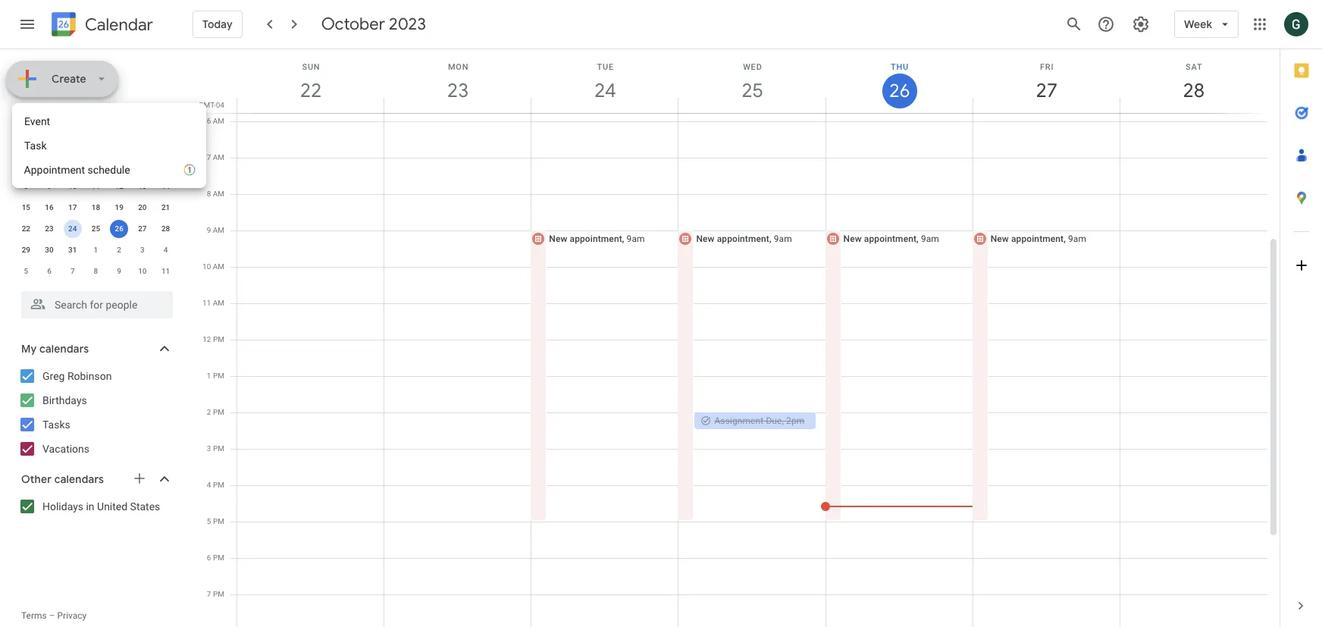 Task type: describe. For each thing, give the bounding box(es) containing it.
23 column header
[[384, 49, 532, 113]]

0 horizontal spatial 2
[[47, 161, 51, 169]]

november 3 element
[[133, 241, 152, 259]]

6 pm
[[207, 554, 224, 562]]

2 new from the left
[[697, 234, 715, 244]]

sat
[[1186, 62, 1203, 72]]

november 5 element
[[17, 262, 35, 281]]

calendars for my calendars
[[39, 342, 89, 356]]

3 appointment from the left
[[864, 234, 917, 244]]

25 element
[[87, 220, 105, 238]]

18
[[92, 203, 100, 212]]

week
[[1185, 17, 1213, 31]]

november 4 element
[[157, 241, 175, 259]]

21 element
[[157, 199, 175, 217]]

16 element
[[40, 199, 58, 217]]

row containing 8
[[14, 176, 177, 197]]

6 for 6
[[47, 267, 51, 275]]

22 column header
[[237, 49, 385, 113]]

create
[[52, 72, 86, 86]]

tue 24
[[594, 62, 615, 103]]

am for 7 am
[[213, 153, 224, 162]]

my calendars button
[[3, 337, 188, 361]]

2 appointment from the left
[[717, 234, 770, 244]]

gmt-04
[[199, 101, 224, 109]]

10 for 10 "element"
[[68, 182, 77, 190]]

29
[[22, 246, 30, 254]]

3 9am from the left
[[921, 234, 940, 244]]

row containing 1
[[14, 155, 177, 176]]

28 inside october 2023 grid
[[161, 224, 170, 233]]

today
[[202, 17, 233, 31]]

31 element
[[64, 241, 82, 259]]

november 9 element
[[110, 262, 128, 281]]

19
[[115, 203, 124, 212]]

birthdays
[[42, 394, 87, 407]]

add other calendars image
[[132, 471, 147, 486]]

23 element
[[40, 220, 58, 238]]

25 inside the wed 25
[[741, 78, 763, 103]]

terms – privacy
[[21, 611, 87, 621]]

tasks
[[42, 419, 70, 431]]

fri
[[1041, 62, 1054, 72]]

my calendars
[[21, 342, 89, 356]]

7 for 7 am
[[207, 153, 211, 162]]

04
[[216, 101, 224, 109]]

11 for 11 element
[[92, 182, 100, 190]]

18 element
[[87, 199, 105, 217]]

schedule
[[88, 164, 131, 176]]

appointment schedule
[[24, 164, 131, 176]]

united
[[97, 501, 128, 513]]

14
[[161, 182, 170, 190]]

2 for november 2 element
[[117, 246, 121, 254]]

row containing 22
[[14, 218, 177, 240]]

1 horizontal spatial 5
[[117, 161, 121, 169]]

grid containing 22
[[194, 49, 1280, 627]]

november 2 element
[[110, 241, 128, 259]]

22 inside "element"
[[22, 224, 30, 233]]

calendar
[[85, 14, 153, 35]]

gmt-
[[199, 101, 216, 109]]

30 element
[[40, 241, 58, 259]]

–
[[49, 611, 55, 621]]

event
[[24, 115, 50, 127]]

7 pm
[[207, 590, 224, 598]]

26 link
[[883, 74, 917, 108]]

8 for 8 am
[[207, 190, 211, 198]]

1 vertical spatial october 2023
[[21, 115, 92, 128]]

24 element
[[64, 220, 82, 238]]

tue
[[597, 62, 614, 72]]

other calendars button
[[3, 467, 188, 491]]

week button
[[1175, 6, 1239, 42]]

sun 22
[[299, 62, 321, 103]]

privacy link
[[57, 611, 87, 621]]

pm for 1 pm
[[213, 372, 224, 380]]

Search for people text field
[[30, 291, 164, 319]]

15 element
[[17, 199, 35, 217]]

0 horizontal spatial 3
[[70, 161, 75, 169]]

6 am
[[207, 117, 224, 125]]

1 pm
[[207, 372, 224, 380]]

0 horizontal spatial 1
[[24, 161, 28, 169]]

5 for the november 5 element
[[24, 267, 28, 275]]

1 new appointment , 9am from the left
[[549, 234, 645, 244]]

my calendars list
[[3, 364, 188, 461]]

12 element
[[110, 177, 128, 196]]

assignment due , 2pm
[[715, 416, 805, 426]]

calendars for other calendars
[[54, 472, 104, 486]]

pm for 6 pm
[[213, 554, 224, 562]]

states
[[130, 501, 160, 513]]

mon 23
[[446, 62, 469, 103]]

2pm
[[787, 416, 805, 426]]

other calendars
[[21, 472, 104, 486]]

10 for 10 am
[[203, 262, 211, 271]]

0 vertical spatial october 2023
[[321, 14, 426, 35]]

1 for november 1 element at the left of page
[[94, 246, 98, 254]]

wed 25
[[741, 62, 763, 103]]

19 element
[[110, 199, 128, 217]]

assignment
[[715, 416, 764, 426]]

10 am
[[203, 262, 224, 271]]

3 pm
[[207, 444, 224, 453]]

create button
[[6, 61, 118, 97]]

28 inside column header
[[1183, 78, 1204, 103]]

pm for 5 pm
[[213, 517, 224, 526]]

am for 9 am
[[213, 226, 224, 234]]

28 element
[[157, 220, 175, 238]]

17
[[68, 203, 77, 212]]

16
[[45, 203, 54, 212]]

2 pm
[[207, 408, 224, 416]]

greg
[[42, 370, 65, 382]]

24 inside 24 element
[[68, 224, 77, 233]]

25 inside 25 element
[[92, 224, 100, 233]]

3 new appointment , 9am from the left
[[844, 234, 940, 244]]

30
[[45, 246, 54, 254]]

24 cell
[[61, 218, 84, 240]]

15
[[22, 203, 30, 212]]

25 link
[[735, 74, 770, 108]]

21
[[161, 203, 170, 212]]

20
[[138, 203, 147, 212]]

4 pm
[[207, 481, 224, 489]]

wed
[[743, 62, 763, 72]]

3 for 'november 3' element
[[140, 246, 145, 254]]

pm for 3 pm
[[213, 444, 224, 453]]

other
[[21, 472, 52, 486]]



Task type: locate. For each thing, give the bounding box(es) containing it.
1 vertical spatial 6
[[47, 267, 51, 275]]

0 vertical spatial 23
[[446, 78, 468, 103]]

2 horizontal spatial 10
[[203, 262, 211, 271]]

25
[[741, 78, 763, 103], [92, 224, 100, 233]]

0 vertical spatial 7
[[207, 153, 211, 162]]

2 inside november 2 element
[[117, 246, 121, 254]]

0 vertical spatial 22
[[299, 78, 321, 103]]

1 vertical spatial 24
[[68, 224, 77, 233]]

4 for november 4 element
[[164, 246, 168, 254]]

9 for november 9 element
[[117, 267, 121, 275]]

12 inside row
[[115, 182, 124, 190]]

5 am from the top
[[213, 262, 224, 271]]

None search field
[[0, 285, 188, 319]]

row containing 15
[[14, 197, 177, 218]]

2 horizontal spatial 2
[[207, 408, 211, 416]]

robinson
[[67, 370, 112, 382]]

calendar element
[[49, 9, 153, 42]]

am up "12 pm"
[[213, 299, 224, 307]]

23 down 16 element
[[45, 224, 54, 233]]

holidays in united states
[[42, 501, 160, 513]]

26, today element
[[110, 220, 128, 238]]

1 appointment from the left
[[570, 234, 622, 244]]

1 vertical spatial 5
[[24, 267, 28, 275]]

3 row from the top
[[14, 176, 177, 197]]

row up november 1 element at the left of page
[[14, 218, 177, 240]]

8 am
[[207, 190, 224, 198]]

1 horizontal spatial 11
[[161, 267, 170, 275]]

11 am
[[203, 299, 224, 307]]

row
[[14, 133, 177, 155], [14, 155, 177, 176], [14, 176, 177, 197], [14, 197, 177, 218], [14, 218, 177, 240], [14, 240, 177, 261], [14, 261, 177, 282]]

1 horizontal spatial 2023
[[389, 14, 426, 35]]

1 vertical spatial 9
[[207, 226, 211, 234]]

1 horizontal spatial 28
[[1183, 78, 1204, 103]]

1 horizontal spatial 3
[[140, 246, 145, 254]]

0 horizontal spatial 28
[[161, 224, 170, 233]]

24 link
[[588, 74, 623, 108]]

2 row from the top
[[14, 155, 177, 176]]

am down 8 am
[[213, 226, 224, 234]]

0 vertical spatial 25
[[741, 78, 763, 103]]

31
[[68, 246, 77, 254]]

2 horizontal spatial 11
[[203, 299, 211, 307]]

1 vertical spatial 2
[[117, 246, 121, 254]]

terms link
[[21, 611, 47, 621]]

7 row from the top
[[14, 261, 177, 282]]

2 horizontal spatial 4
[[207, 481, 211, 489]]

3
[[70, 161, 75, 169], [140, 246, 145, 254], [207, 444, 211, 453]]

november 10 element
[[133, 262, 152, 281]]

2 down m
[[47, 161, 51, 169]]

4 up 11 element
[[94, 161, 98, 169]]

11 down schedule
[[92, 182, 100, 190]]

sun
[[302, 62, 320, 72]]

6 row from the top
[[14, 240, 177, 261]]

8 pm from the top
[[213, 590, 224, 598]]

1 horizontal spatial 25
[[741, 78, 763, 103]]

26
[[889, 79, 909, 103], [115, 224, 124, 233]]

12 pm
[[203, 335, 224, 344]]

5 for 5 pm
[[207, 517, 211, 526]]

11 for november 11 'element'
[[161, 267, 170, 275]]

11 inside 11 element
[[92, 182, 100, 190]]

row group
[[14, 155, 177, 282]]

1 am from the top
[[213, 117, 224, 125]]

6 am from the top
[[213, 299, 224, 307]]

2 9am from the left
[[774, 234, 792, 244]]

main drawer image
[[18, 15, 36, 33]]

october 2023 grid
[[14, 133, 177, 282]]

0 horizontal spatial 25
[[92, 224, 100, 233]]

10 inside "element"
[[68, 182, 77, 190]]

3 pm from the top
[[213, 408, 224, 416]]

7 pm from the top
[[213, 554, 224, 562]]

greg robinson
[[42, 370, 112, 382]]

5 row from the top
[[14, 218, 177, 240]]

25 column header
[[678, 49, 826, 113]]

2 vertical spatial 7
[[207, 590, 211, 598]]

0 vertical spatial 26
[[889, 79, 909, 103]]

1 vertical spatial 25
[[92, 224, 100, 233]]

thu 26
[[889, 62, 909, 103]]

calendars up greg
[[39, 342, 89, 356]]

in
[[86, 501, 95, 513]]

23
[[446, 78, 468, 103], [45, 224, 54, 233]]

2 horizontal spatial 1
[[207, 372, 211, 380]]

am for 8 am
[[213, 190, 224, 198]]

2023
[[389, 14, 426, 35], [67, 115, 92, 128]]

1 horizontal spatial 24
[[594, 78, 615, 103]]

2 down 1 pm
[[207, 408, 211, 416]]

0 vertical spatial 3
[[70, 161, 75, 169]]

11 down november 4 element
[[161, 267, 170, 275]]

11 inside november 11 'element'
[[161, 267, 170, 275]]

20 element
[[133, 199, 152, 217]]

october 2023
[[321, 14, 426, 35], [21, 115, 92, 128]]

,
[[622, 234, 625, 244], [770, 234, 772, 244], [917, 234, 919, 244], [1064, 234, 1066, 244], [782, 416, 784, 426]]

1 vertical spatial 22
[[22, 224, 30, 233]]

1 horizontal spatial 8
[[94, 267, 98, 275]]

am for 10 am
[[213, 262, 224, 271]]

0 horizontal spatial 4
[[94, 161, 98, 169]]

7
[[207, 153, 211, 162], [70, 267, 75, 275], [207, 590, 211, 598]]

1 9am from the left
[[627, 234, 645, 244]]

23 inside mon 23
[[446, 78, 468, 103]]

fri 27
[[1035, 62, 1057, 103]]

0 vertical spatial 9
[[47, 182, 51, 190]]

thu
[[891, 62, 909, 72]]

28 down 21 element
[[161, 224, 170, 233]]

1 vertical spatial calendars
[[54, 472, 104, 486]]

1 horizontal spatial 10
[[138, 267, 147, 275]]

1 down "12 pm"
[[207, 372, 211, 380]]

pm for 7 pm
[[213, 590, 224, 598]]

11 element
[[87, 177, 105, 196]]

row containing 29
[[14, 240, 177, 261]]

1 vertical spatial 27
[[138, 224, 147, 233]]

26 inside column header
[[889, 79, 909, 103]]

25 down 18 element
[[92, 224, 100, 233]]

0 vertical spatial 6
[[207, 117, 211, 125]]

appointment
[[570, 234, 622, 244], [717, 234, 770, 244], [864, 234, 917, 244], [1012, 234, 1064, 244]]

5 pm
[[207, 517, 224, 526]]

1 pm from the top
[[213, 335, 224, 344]]

calendars up "in"
[[54, 472, 104, 486]]

pm up 1 pm
[[213, 335, 224, 344]]

november 6 element
[[40, 262, 58, 281]]

2 pm from the top
[[213, 372, 224, 380]]

27 down 20 element
[[138, 224, 147, 233]]

7 down 6 pm at the left bottom
[[207, 590, 211, 598]]

0 horizontal spatial 24
[[68, 224, 77, 233]]

0 vertical spatial calendars
[[39, 342, 89, 356]]

7 inside row
[[70, 267, 75, 275]]

24 down tue
[[594, 78, 615, 103]]

4 new appointment , 9am from the left
[[991, 234, 1087, 244]]

6 pm from the top
[[213, 517, 224, 526]]

1 horizontal spatial 4
[[164, 246, 168, 254]]

am for 6 am
[[213, 117, 224, 125]]

22 element
[[17, 220, 35, 238]]

13
[[138, 182, 147, 190]]

0 vertical spatial 11
[[92, 182, 100, 190]]

9am
[[627, 234, 645, 244], [774, 234, 792, 244], [921, 234, 940, 244], [1069, 234, 1087, 244]]

4 9am from the left
[[1069, 234, 1087, 244]]

13 element
[[133, 177, 152, 196]]

9 up 10 am
[[207, 226, 211, 234]]

1 horizontal spatial 23
[[446, 78, 468, 103]]

0 vertical spatial 4
[[94, 161, 98, 169]]

2 new appointment , 9am from the left
[[697, 234, 792, 244]]

1 vertical spatial 26
[[115, 224, 124, 233]]

0 horizontal spatial 26
[[115, 224, 124, 233]]

4 new from the left
[[991, 234, 1009, 244]]

1 horizontal spatial 27
[[1035, 78, 1057, 103]]

27 link
[[1030, 74, 1065, 108]]

0 horizontal spatial 11
[[92, 182, 100, 190]]

28 link
[[1177, 74, 1212, 108]]

0 horizontal spatial 23
[[45, 224, 54, 233]]

am for 11 am
[[213, 299, 224, 307]]

7 am
[[207, 153, 224, 162]]

my
[[21, 342, 37, 356]]

s
[[24, 140, 28, 148]]

new
[[549, 234, 568, 244], [697, 234, 715, 244], [844, 234, 862, 244], [991, 234, 1009, 244]]

10 for november 10 element
[[138, 267, 147, 275]]

14 element
[[157, 177, 175, 196]]

0 vertical spatial 1
[[24, 161, 28, 169]]

october up 22 column header
[[321, 14, 385, 35]]

0 horizontal spatial 22
[[22, 224, 30, 233]]

1 vertical spatial october
[[21, 115, 64, 128]]

11 for 11 am
[[203, 299, 211, 307]]

0 horizontal spatial october 2023
[[21, 115, 92, 128]]

pm for 12 pm
[[213, 335, 224, 344]]

0 vertical spatial 28
[[1183, 78, 1204, 103]]

11 down 10 am
[[203, 299, 211, 307]]

4 am from the top
[[213, 226, 224, 234]]

1 horizontal spatial october 2023
[[321, 14, 426, 35]]

27 inside october 2023 grid
[[138, 224, 147, 233]]

5
[[117, 161, 121, 169], [24, 267, 28, 275], [207, 517, 211, 526]]

0 vertical spatial 27
[[1035, 78, 1057, 103]]

9 down november 2 element
[[117, 267, 121, 275]]

1 down 25 element
[[94, 246, 98, 254]]

28
[[1183, 78, 1204, 103], [161, 224, 170, 233]]

row containing s
[[14, 133, 177, 155]]

am
[[213, 117, 224, 125], [213, 153, 224, 162], [213, 190, 224, 198], [213, 226, 224, 234], [213, 262, 224, 271], [213, 299, 224, 307]]

2 horizontal spatial 5
[[207, 517, 211, 526]]

row containing 5
[[14, 261, 177, 282]]

0 vertical spatial 12
[[115, 182, 124, 190]]

due
[[766, 416, 782, 426]]

2 vertical spatial 2
[[207, 408, 211, 416]]

holidays
[[42, 501, 83, 513]]

1 vertical spatial 11
[[161, 267, 170, 275]]

am up 9 am
[[213, 190, 224, 198]]

2 horizontal spatial 3
[[207, 444, 211, 453]]

26 column header
[[826, 49, 974, 113]]

m
[[46, 140, 53, 148]]

22 inside column header
[[299, 78, 321, 103]]

1 horizontal spatial 2
[[117, 246, 121, 254]]

24 column header
[[531, 49, 679, 113]]

27 column header
[[973, 49, 1121, 113]]

2 vertical spatial 3
[[207, 444, 211, 453]]

1 horizontal spatial 9
[[117, 267, 121, 275]]

27
[[1035, 78, 1057, 103], [138, 224, 147, 233]]

calendar heading
[[82, 14, 153, 35]]

24 down 17 element
[[68, 224, 77, 233]]

5 pm from the top
[[213, 481, 224, 489]]

24 inside the '24' column header
[[594, 78, 615, 103]]

pm up 3 pm
[[213, 408, 224, 416]]

pm up 7 pm
[[213, 554, 224, 562]]

november 8 element
[[87, 262, 105, 281]]

2 down the 26, today element
[[117, 246, 121, 254]]

task
[[24, 140, 47, 152]]

row up schedule
[[14, 133, 177, 155]]

grid
[[194, 49, 1280, 627]]

1 vertical spatial 12
[[203, 335, 211, 344]]

29 element
[[17, 241, 35, 259]]

november 11 element
[[157, 262, 175, 281]]

row up 11 element
[[14, 155, 177, 176]]

26 inside cell
[[115, 224, 124, 233]]

3 for 3 pm
[[207, 444, 211, 453]]

28 column header
[[1120, 49, 1268, 113]]

10 element
[[64, 177, 82, 196]]

row up 25 element
[[14, 197, 177, 218]]

8 up 9 am
[[207, 190, 211, 198]]

6 down gmt-
[[207, 117, 211, 125]]

12 for 12 pm
[[203, 335, 211, 344]]

12 for 12
[[115, 182, 124, 190]]

0 vertical spatial 24
[[594, 78, 615, 103]]

0 horizontal spatial 27
[[138, 224, 147, 233]]

5 down 4 pm
[[207, 517, 211, 526]]

4 appointment from the left
[[1012, 234, 1064, 244]]

3 new from the left
[[844, 234, 862, 244]]

10
[[68, 182, 77, 190], [203, 262, 211, 271], [138, 267, 147, 275]]

1 vertical spatial 2023
[[67, 115, 92, 128]]

1
[[24, 161, 28, 169], [94, 246, 98, 254], [207, 372, 211, 380]]

october
[[321, 14, 385, 35], [21, 115, 64, 128]]

12 down schedule
[[115, 182, 124, 190]]

24
[[594, 78, 615, 103], [68, 224, 77, 233]]

2 for 2 pm
[[207, 408, 211, 416]]

28 down "sat"
[[1183, 78, 1204, 103]]

2 vertical spatial 4
[[207, 481, 211, 489]]

22 link
[[294, 74, 328, 108]]

0 horizontal spatial october
[[21, 115, 64, 128]]

2 vertical spatial 11
[[203, 299, 211, 307]]

row down november 1 element at the left of page
[[14, 261, 177, 282]]

1 vertical spatial 7
[[70, 267, 75, 275]]

7 for 7
[[70, 267, 75, 275]]

1 horizontal spatial october
[[321, 14, 385, 35]]

26 down thu
[[889, 79, 909, 103]]

1 horizontal spatial 22
[[299, 78, 321, 103]]

27 down fri
[[1035, 78, 1057, 103]]

11
[[92, 182, 100, 190], [161, 267, 170, 275], [203, 299, 211, 307]]

pm up 6 pm at the left bottom
[[213, 517, 224, 526]]

row up 18
[[14, 176, 177, 197]]

0 horizontal spatial 10
[[68, 182, 77, 190]]

1 new from the left
[[549, 234, 568, 244]]

2 horizontal spatial 8
[[207, 190, 211, 198]]

pm down 3 pm
[[213, 481, 224, 489]]

2 vertical spatial 5
[[207, 517, 211, 526]]

23 down mon
[[446, 78, 468, 103]]

mon
[[448, 62, 469, 72]]

calendars
[[39, 342, 89, 356], [54, 472, 104, 486]]

november 1 element
[[87, 241, 105, 259]]

0 vertical spatial 2023
[[389, 14, 426, 35]]

1 down s at left
[[24, 161, 28, 169]]

2 vertical spatial 6
[[207, 554, 211, 562]]

1 vertical spatial 4
[[164, 246, 168, 254]]

10 down appointment schedule
[[68, 182, 77, 190]]

settings menu image
[[1132, 15, 1151, 33]]

4 down 3 pm
[[207, 481, 211, 489]]

1 vertical spatial 3
[[140, 246, 145, 254]]

6 down 30 element
[[47, 267, 51, 275]]

22 down sun
[[299, 78, 321, 103]]

0 horizontal spatial 2023
[[67, 115, 92, 128]]

17 element
[[64, 199, 82, 217]]

6 inside october 2023 grid
[[47, 267, 51, 275]]

2
[[47, 161, 51, 169], [117, 246, 121, 254], [207, 408, 211, 416]]

27 element
[[133, 220, 152, 238]]

6 up 7 pm
[[207, 554, 211, 562]]

1 vertical spatial 23
[[45, 224, 54, 233]]

0 vertical spatial 2
[[47, 161, 51, 169]]

25 down 'wed'
[[741, 78, 763, 103]]

today button
[[193, 6, 242, 42]]

8 for november 8 element
[[94, 267, 98, 275]]

am down 04
[[213, 117, 224, 125]]

2 vertical spatial 1
[[207, 372, 211, 380]]

am down 9 am
[[213, 262, 224, 271]]

5 up 12 element at the left top of page
[[117, 161, 121, 169]]

8 up 15
[[24, 182, 28, 190]]

7 for 7 pm
[[207, 590, 211, 598]]

3 down 27 element
[[140, 246, 145, 254]]

9 am
[[207, 226, 224, 234]]

october up m
[[21, 115, 64, 128]]

7 up 8 am
[[207, 153, 211, 162]]

row group containing 1
[[14, 155, 177, 282]]

sat 28
[[1183, 62, 1204, 103]]

4 for 4 pm
[[207, 481, 211, 489]]

6 for 6 pm
[[207, 554, 211, 562]]

6
[[207, 117, 211, 125], [47, 267, 51, 275], [207, 554, 211, 562]]

pm for 2 pm
[[213, 408, 224, 416]]

0 horizontal spatial 8
[[24, 182, 28, 190]]

23 link
[[441, 74, 476, 108]]

am up 8 am
[[213, 153, 224, 162]]

vacations
[[42, 443, 90, 455]]

22 down 15 element
[[22, 224, 30, 233]]

8 down november 1 element at the left of page
[[94, 267, 98, 275]]

9 down appointment
[[47, 182, 51, 190]]

pm up '2 pm'
[[213, 372, 224, 380]]

2 horizontal spatial 9
[[207, 226, 211, 234]]

1 horizontal spatial 26
[[889, 79, 909, 103]]

10 up 11 am
[[203, 262, 211, 271]]

4 row from the top
[[14, 197, 177, 218]]

6 for 6 am
[[207, 117, 211, 125]]

2 am from the top
[[213, 153, 224, 162]]

4 down 28 element
[[164, 246, 168, 254]]

terms
[[21, 611, 47, 621]]

2 vertical spatial 9
[[117, 267, 121, 275]]

pm
[[213, 335, 224, 344], [213, 372, 224, 380], [213, 408, 224, 416], [213, 444, 224, 453], [213, 481, 224, 489], [213, 517, 224, 526], [213, 554, 224, 562], [213, 590, 224, 598]]

12 down 11 am
[[203, 335, 211, 344]]

1 horizontal spatial 12
[[203, 335, 211, 344]]

appointment
[[24, 164, 85, 176]]

23 inside row
[[45, 224, 54, 233]]

5 down "29" element
[[24, 267, 28, 275]]

0 horizontal spatial 12
[[115, 182, 124, 190]]

0 vertical spatial 5
[[117, 161, 121, 169]]

3 am from the top
[[213, 190, 224, 198]]

0 horizontal spatial 5
[[24, 267, 28, 275]]

november 7 element
[[64, 262, 82, 281]]

1 for 1 pm
[[207, 372, 211, 380]]

0 horizontal spatial 9
[[47, 182, 51, 190]]

26 cell
[[108, 218, 131, 240]]

1 vertical spatial 28
[[161, 224, 170, 233]]

privacy
[[57, 611, 87, 621]]

pm down 6 pm at the left bottom
[[213, 590, 224, 598]]

4 pm from the top
[[213, 444, 224, 453]]

pm up 4 pm
[[213, 444, 224, 453]]

27 inside column header
[[1035, 78, 1057, 103]]

3 up 10 "element"
[[70, 161, 75, 169]]

0 vertical spatial october
[[321, 14, 385, 35]]

pm for 4 pm
[[213, 481, 224, 489]]

row up november 8 element
[[14, 240, 177, 261]]

1 vertical spatial 1
[[94, 246, 98, 254]]

tab list
[[1281, 49, 1323, 585]]

9 for 9 am
[[207, 226, 211, 234]]

1 horizontal spatial 1
[[94, 246, 98, 254]]

7 down 31 element at the top of the page
[[70, 267, 75, 275]]

1 row from the top
[[14, 133, 177, 155]]

26 down 19 element
[[115, 224, 124, 233]]

10 down 'november 3' element
[[138, 267, 147, 275]]

3 up 4 pm
[[207, 444, 211, 453]]



Task type: vqa. For each thing, say whether or not it's contained in the screenshot.
26 to the left
yes



